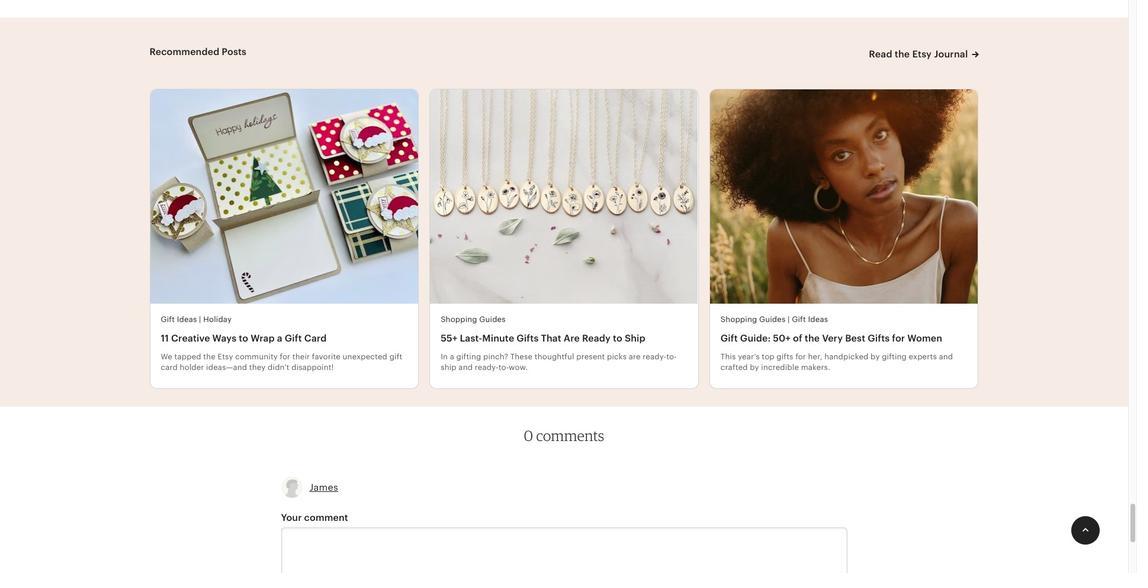 Task type: locate. For each thing, give the bounding box(es) containing it.
women
[[908, 333, 943, 344]]

that
[[541, 333, 562, 344]]

wrap
[[251, 333, 275, 344]]

etsy
[[913, 49, 932, 60], [218, 352, 233, 361]]

holiday
[[203, 316, 232, 324]]

2 horizontal spatial for
[[893, 333, 906, 344]]

guides up "minute"
[[480, 316, 506, 324]]

0 vertical spatial the
[[895, 49, 910, 60]]

1 horizontal spatial guides
[[760, 316, 786, 324]]

by right handpicked at the bottom of page
[[871, 352, 880, 361]]

and
[[940, 352, 954, 361], [459, 363, 473, 372]]

gifting inside in a gifting pinch? these thoughtful present picks are ready-to- ship and ready-to-wow.
[[457, 352, 481, 361]]

1 horizontal spatial to
[[613, 333, 623, 344]]

2 shopping guides from the left
[[721, 316, 786, 324]]

gift ideas
[[161, 316, 197, 324], [792, 316, 829, 324]]

1 gifts from the left
[[517, 333, 539, 344]]

1 vertical spatial by
[[750, 363, 760, 372]]

0 horizontal spatial to
[[239, 333, 248, 344]]

for
[[893, 333, 906, 344], [280, 352, 291, 361], [796, 352, 807, 361]]

0 horizontal spatial gift ideas
[[161, 316, 197, 324]]

thoughtful
[[535, 352, 575, 361]]

55+ last-minute gifts that are ready to ship link
[[441, 333, 688, 345]]

to left ship at the bottom
[[613, 333, 623, 344]]

gift up this
[[721, 333, 738, 344]]

1 horizontal spatial gift ideas
[[792, 316, 829, 324]]

card
[[305, 333, 327, 344]]

1 horizontal spatial for
[[796, 352, 807, 361]]

ready-
[[643, 352, 667, 361], [475, 363, 499, 372]]

1 horizontal spatial ideas
[[809, 316, 829, 324]]

this year's top gifts for her, handpicked by gifting experts and crafted by incredible makers.
[[721, 352, 954, 372]]

the
[[895, 49, 910, 60], [805, 333, 820, 344], [203, 352, 216, 361]]

ideas up gift guide: 50+ of the very best gifts for women
[[809, 316, 829, 324]]

and right ship
[[459, 363, 473, 372]]

gifts
[[517, 333, 539, 344], [868, 333, 890, 344]]

to-
[[667, 352, 677, 361], [499, 363, 509, 372]]

1 vertical spatial etsy
[[218, 352, 233, 361]]

and right experts
[[940, 352, 954, 361]]

2 guides from the left
[[760, 316, 786, 324]]

by
[[871, 352, 880, 361], [750, 363, 760, 372]]

1 horizontal spatial a
[[450, 352, 455, 361]]

1 horizontal spatial gifts
[[868, 333, 890, 344]]

gift up their
[[285, 333, 302, 344]]

disappoint!
[[292, 363, 334, 372]]

her,
[[809, 352, 823, 361]]

to- right the "are"
[[667, 352, 677, 361]]

1 vertical spatial and
[[459, 363, 473, 372]]

0 horizontal spatial gifting
[[457, 352, 481, 361]]

a right in
[[450, 352, 455, 361]]

last-
[[460, 333, 483, 344]]

1 ideas from the left
[[177, 316, 197, 324]]

0 horizontal spatial etsy
[[218, 352, 233, 361]]

guides
[[480, 316, 506, 324], [760, 316, 786, 324]]

ideas up creative
[[177, 316, 197, 324]]

the right of on the right of the page
[[805, 333, 820, 344]]

0 horizontal spatial guides
[[480, 316, 506, 324]]

for left women
[[893, 333, 906, 344]]

shopping guides up last-
[[441, 316, 506, 324]]

1 to from the left
[[239, 333, 248, 344]]

1 horizontal spatial to-
[[667, 352, 677, 361]]

0 horizontal spatial ready-
[[475, 363, 499, 372]]

very
[[823, 333, 843, 344]]

to- down pinch?
[[499, 363, 509, 372]]

55+
[[441, 333, 458, 344]]

and inside in a gifting pinch? these thoughtful present picks are ready-to- ship and ready-to-wow.
[[459, 363, 473, 372]]

ready- down pinch?
[[475, 363, 499, 372]]

didn't
[[268, 363, 290, 372]]

gift ideas up creative
[[161, 316, 197, 324]]

2 gifts from the left
[[868, 333, 890, 344]]

shopping
[[441, 316, 477, 324], [721, 316, 758, 324]]

to right ways
[[239, 333, 248, 344]]

wow.
[[509, 363, 528, 372]]

shopping up '55+' on the bottom
[[441, 316, 477, 324]]

11 creative ways to wrap a gift card link
[[161, 333, 408, 345]]

ideas
[[177, 316, 197, 324], [809, 316, 829, 324]]

1 vertical spatial ready-
[[475, 363, 499, 372]]

0
[[524, 427, 534, 445]]

gift ideas up of on the right of the page
[[792, 316, 829, 324]]

read the etsy journal link
[[870, 46, 979, 62]]

0 horizontal spatial shopping guides
[[441, 316, 506, 324]]

0 horizontal spatial by
[[750, 363, 760, 372]]

0 horizontal spatial and
[[459, 363, 473, 372]]

james link
[[310, 482, 338, 493]]

1 gifting from the left
[[457, 352, 481, 361]]

0 vertical spatial etsy
[[913, 49, 932, 60]]

gift inside gift guide: 50+ of the very best gifts for women link
[[721, 333, 738, 344]]

ready- right the "are"
[[643, 352, 667, 361]]

this
[[721, 352, 736, 361]]

journal
[[935, 49, 969, 60]]

community
[[235, 352, 278, 361]]

guides up 50+
[[760, 316, 786, 324]]

for inside the this year's top gifts for her, handpicked by gifting experts and crafted by incredible makers.
[[796, 352, 807, 361]]

etsy up ideas—and
[[218, 352, 233, 361]]

1 horizontal spatial and
[[940, 352, 954, 361]]

gifting
[[457, 352, 481, 361], [882, 352, 907, 361]]

0 vertical spatial and
[[940, 352, 954, 361]]

0 vertical spatial a
[[277, 333, 283, 344]]

0 horizontal spatial gifts
[[517, 333, 539, 344]]

2 to from the left
[[613, 333, 623, 344]]

0 horizontal spatial for
[[280, 352, 291, 361]]

a right wrap
[[277, 333, 283, 344]]

comments
[[537, 427, 605, 445]]

0 horizontal spatial to-
[[499, 363, 509, 372]]

1 horizontal spatial shopping guides
[[721, 316, 786, 324]]

gift
[[161, 316, 175, 324], [792, 316, 806, 324], [285, 333, 302, 344], [721, 333, 738, 344]]

ideas—and
[[206, 363, 247, 372]]

for left her,
[[796, 352, 807, 361]]

shopping up guide:
[[721, 316, 758, 324]]

1 shopping from the left
[[441, 316, 477, 324]]

2 horizontal spatial the
[[895, 49, 910, 60]]

gifts up these
[[517, 333, 539, 344]]

0 horizontal spatial shopping
[[441, 316, 477, 324]]

a inside in a gifting pinch? these thoughtful present picks are ready-to- ship and ready-to-wow.
[[450, 352, 455, 361]]

gift up '11'
[[161, 316, 175, 324]]

of
[[794, 333, 803, 344]]

0 vertical spatial by
[[871, 352, 880, 361]]

2 vertical spatial the
[[203, 352, 216, 361]]

gifting left experts
[[882, 352, 907, 361]]

gifts right best
[[868, 333, 890, 344]]

gifts
[[777, 352, 794, 361]]

for up didn't
[[280, 352, 291, 361]]

by down year's
[[750, 363, 760, 372]]

gift guide: 50+ of the very best gifts for women
[[721, 333, 943, 344]]

comment
[[304, 513, 348, 524]]

ways
[[212, 333, 237, 344]]

1 horizontal spatial gifting
[[882, 352, 907, 361]]

their
[[293, 352, 310, 361]]

1 vertical spatial a
[[450, 352, 455, 361]]

picks
[[607, 352, 627, 361]]

crafted
[[721, 363, 748, 372]]

1 vertical spatial the
[[805, 333, 820, 344]]

1 horizontal spatial shopping
[[721, 316, 758, 324]]

the inside we tapped the etsy community for their favorite unexpected gift card holder ideas—and they didn't disappoint!
[[203, 352, 216, 361]]

gifting inside the this year's top gifts for her, handpicked by gifting experts and crafted by incredible makers.
[[882, 352, 907, 361]]

a
[[277, 333, 283, 344], [450, 352, 455, 361]]

to
[[239, 333, 248, 344], [613, 333, 623, 344]]

gift inside 11 creative ways to wrap a gift card link
[[285, 333, 302, 344]]

gift up of on the right of the page
[[792, 316, 806, 324]]

gifting down last-
[[457, 352, 481, 361]]

0 horizontal spatial ideas
[[177, 316, 197, 324]]

shopping guides
[[441, 316, 506, 324], [721, 316, 786, 324]]

0 horizontal spatial the
[[203, 352, 216, 361]]

the right the read
[[895, 49, 910, 60]]

shopping guides up guide:
[[721, 316, 786, 324]]

2 gifting from the left
[[882, 352, 907, 361]]

etsy left journal
[[913, 49, 932, 60]]

minute
[[483, 333, 515, 344]]

1 horizontal spatial ready-
[[643, 352, 667, 361]]

the up ideas—and
[[203, 352, 216, 361]]

are
[[564, 333, 580, 344]]

favorite
[[312, 352, 341, 361]]

are
[[629, 352, 641, 361]]



Task type: vqa. For each thing, say whether or not it's contained in the screenshot.
the right 6-
no



Task type: describe. For each thing, give the bounding box(es) containing it.
in a gifting pinch? these thoughtful present picks are ready-to- ship and ready-to-wow.
[[441, 352, 677, 372]]

0 vertical spatial ready-
[[643, 352, 667, 361]]

Your comment text field
[[281, 528, 848, 574]]

james
[[310, 482, 338, 493]]

ship
[[625, 333, 646, 344]]

incredible
[[762, 363, 799, 372]]

recommended posts
[[150, 46, 247, 58]]

and inside the this year's top gifts for her, handpicked by gifting experts and crafted by incredible makers.
[[940, 352, 954, 361]]

tapped
[[175, 352, 201, 361]]

gifts inside 55+ last-minute gifts that are ready to ship link
[[517, 333, 539, 344]]

50+
[[774, 333, 791, 344]]

your comment
[[281, 513, 348, 524]]

unexpected
[[343, 352, 388, 361]]

for inside we tapped the etsy community for their favorite unexpected gift card holder ideas—and they didn't disappoint!
[[280, 352, 291, 361]]

ship
[[441, 363, 457, 372]]

they
[[249, 363, 266, 372]]

recommended posts link
[[150, 46, 247, 58]]

2 gift ideas from the left
[[792, 316, 829, 324]]

top
[[762, 352, 775, 361]]

gift guide: 50+ of the very best gifts for women link
[[721, 333, 968, 345]]

handpicked
[[825, 352, 869, 361]]

year's
[[738, 352, 760, 361]]

11
[[161, 333, 169, 344]]

holder
[[180, 363, 204, 372]]

posts
[[222, 46, 247, 58]]

present
[[577, 352, 605, 361]]

ready
[[582, 333, 611, 344]]

0 comments
[[524, 427, 605, 445]]

11 creative ways to wrap a gift card
[[161, 333, 327, 344]]

1 horizontal spatial by
[[871, 352, 880, 361]]

experts
[[909, 352, 937, 361]]

in
[[441, 352, 448, 361]]

1 shopping guides from the left
[[441, 316, 506, 324]]

card
[[161, 363, 178, 372]]

guide:
[[741, 333, 771, 344]]

read
[[870, 49, 893, 60]]

0 vertical spatial to-
[[667, 352, 677, 361]]

makers.
[[802, 363, 831, 372]]

gifts inside gift guide: 50+ of the very best gifts for women link
[[868, 333, 890, 344]]

1 horizontal spatial the
[[805, 333, 820, 344]]

these
[[511, 352, 533, 361]]

2 shopping from the left
[[721, 316, 758, 324]]

we
[[161, 352, 172, 361]]

read the etsy journal
[[870, 49, 969, 60]]

1 horizontal spatial etsy
[[913, 49, 932, 60]]

best
[[846, 333, 866, 344]]

1 vertical spatial to-
[[499, 363, 509, 372]]

etsy inside we tapped the etsy community for their favorite unexpected gift card holder ideas—and they didn't disappoint!
[[218, 352, 233, 361]]

pinch?
[[484, 352, 509, 361]]

2 ideas from the left
[[809, 316, 829, 324]]

1 gift ideas from the left
[[161, 316, 197, 324]]

55+ last-minute gifts that are ready to ship
[[441, 333, 646, 344]]

recommended
[[150, 46, 220, 58]]

0 horizontal spatial a
[[277, 333, 283, 344]]

gift
[[390, 352, 403, 361]]

creative
[[171, 333, 210, 344]]

your
[[281, 513, 302, 524]]

we tapped the etsy community for their favorite unexpected gift card holder ideas—and they didn't disappoint!
[[161, 352, 403, 372]]

1 guides from the left
[[480, 316, 506, 324]]



